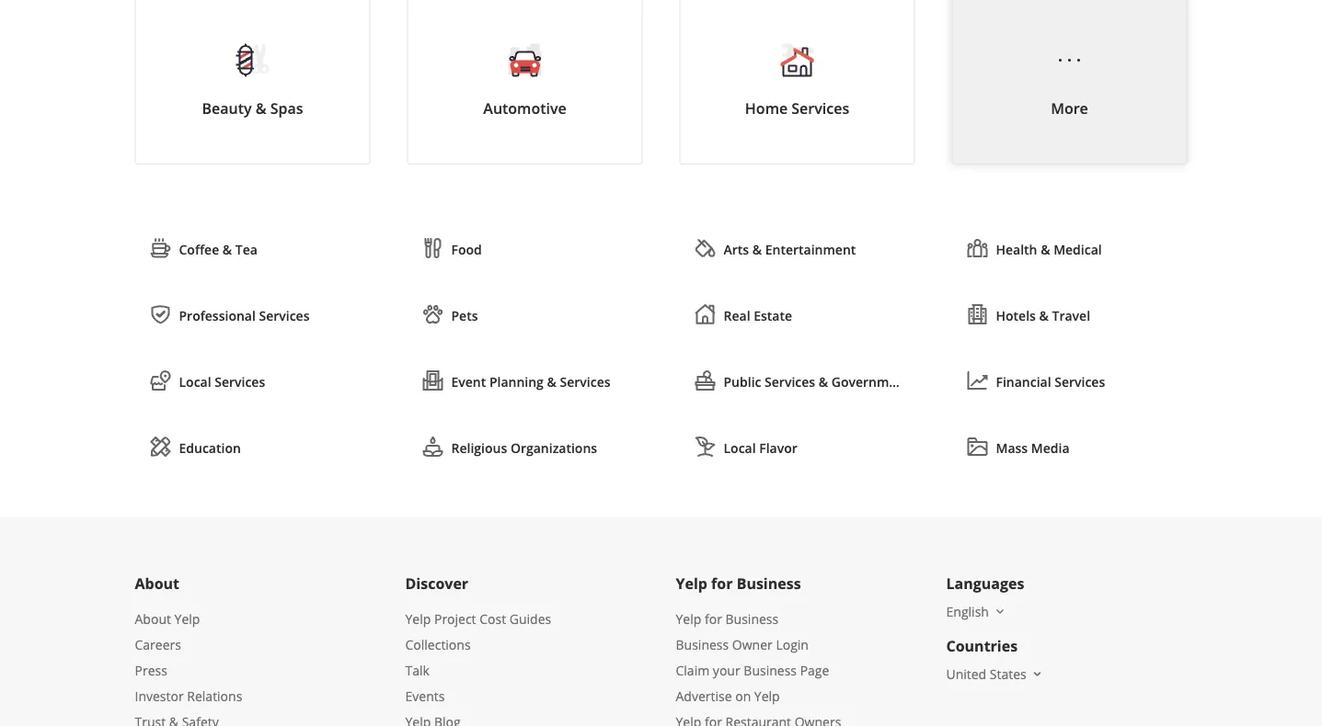 Task type: vqa. For each thing, say whether or not it's contained in the screenshot.
Dismiss card icon
no



Task type: describe. For each thing, give the bounding box(es) containing it.
professional services link
[[135, 290, 370, 342]]

yelp for business
[[676, 575, 801, 595]]

travel
[[1052, 307, 1090, 325]]

public services & government
[[724, 374, 910, 391]]

planning
[[489, 374, 544, 391]]

24 storefront address v2 image
[[150, 370, 172, 392]]

& for coffee
[[223, 241, 232, 259]]

owner
[[732, 637, 773, 654]]

home services link
[[680, 0, 915, 165]]

food
[[451, 241, 482, 259]]

24 pet friendly v2 image
[[422, 304, 444, 326]]

page
[[800, 663, 829, 680]]

estate
[[754, 307, 792, 325]]

business owner login link
[[676, 637, 809, 654]]

24 recolor v2 image
[[694, 238, 716, 260]]

coffee & tea link
[[135, 224, 370, 276]]

& inside public services & government link
[[819, 374, 828, 391]]

24 food v2 image
[[422, 238, 444, 260]]

yelp inside about yelp careers press investor relations
[[174, 611, 200, 629]]

beauty & spas link
[[135, 0, 370, 165]]

careers link
[[135, 637, 181, 654]]

professional services
[[179, 307, 310, 325]]

event planning & services
[[451, 374, 611, 391]]

business down "owner"
[[744, 663, 797, 680]]

24 trending v2 image
[[967, 370, 989, 392]]

mass media link
[[952, 423, 1187, 475]]

guides
[[510, 611, 551, 629]]

services for local services
[[215, 374, 265, 391]]

local flavor
[[724, 440, 798, 457]]

24 home v2 image
[[694, 304, 716, 326]]

mass
[[996, 440, 1028, 457]]

yelp for yelp project cost guides collections talk events
[[405, 611, 431, 629]]

relations
[[187, 688, 242, 706]]

organizations
[[511, 440, 597, 457]]

about yelp careers press investor relations
[[135, 611, 242, 706]]

event planning & services link
[[407, 357, 643, 408]]

home
[[745, 99, 788, 119]]

government
[[832, 374, 910, 391]]

local for local flavor
[[724, 440, 756, 457]]

yelp for yelp for business
[[676, 575, 708, 595]]

business up claim
[[676, 637, 729, 654]]

investor relations link
[[135, 688, 242, 706]]

16 chevron down v2 image for languages
[[993, 605, 1007, 620]]

business up yelp for business link
[[737, 575, 801, 595]]

local services link
[[135, 357, 370, 408]]

more
[[1051, 99, 1088, 119]]

category navigation section navigation
[[116, 0, 1206, 519]]

events link
[[405, 688, 445, 706]]

united states button
[[946, 666, 1045, 684]]

24 large group friendly v2 image
[[967, 238, 989, 260]]

hotels
[[996, 307, 1036, 325]]

countries
[[946, 637, 1018, 657]]

yelp project cost guides collections talk events
[[405, 611, 551, 706]]

your
[[713, 663, 740, 680]]

talk link
[[405, 663, 430, 680]]

spas
[[270, 99, 303, 119]]

& for arts
[[752, 241, 762, 259]]

discover
[[405, 575, 468, 595]]

services for public services & government
[[765, 374, 815, 391]]

public services & government link
[[680, 357, 915, 408]]

mass media
[[996, 440, 1070, 457]]

financial services link
[[952, 357, 1187, 408]]

local for local services
[[179, 374, 211, 391]]

24 massage v2 image
[[422, 436, 444, 458]]

16 chevron down v2 image for countries
[[1030, 668, 1045, 683]]

beauty & spas
[[202, 99, 303, 119]]

pets link
[[407, 290, 643, 342]]

yelp for business business owner login claim your business page advertise on yelp
[[676, 611, 829, 706]]

& inside the event planning & services link
[[547, 374, 557, 391]]

real estate
[[724, 307, 792, 325]]

collections link
[[405, 637, 471, 654]]

real estate link
[[680, 290, 915, 342]]

english
[[946, 604, 989, 621]]

24 private events v2 image
[[422, 370, 444, 392]]

careers
[[135, 637, 181, 654]]

hotels & travel
[[996, 307, 1090, 325]]

flavor
[[759, 440, 798, 457]]

for for yelp for business business owner login claim your business page advertise on yelp
[[705, 611, 722, 629]]

for for yelp for business
[[711, 575, 733, 595]]

on
[[735, 688, 751, 706]]

24 education v2 image
[[150, 436, 172, 458]]

religious organizations link
[[407, 423, 643, 475]]

health & medical
[[996, 241, 1102, 259]]

united
[[946, 666, 987, 684]]



Task type: locate. For each thing, give the bounding box(es) containing it.
services for professional services
[[259, 307, 310, 325]]

about inside about yelp careers press investor relations
[[135, 611, 171, 629]]

beauty
[[202, 99, 252, 119]]

english button
[[946, 604, 1007, 621]]

services down professional services
[[215, 374, 265, 391]]

business up "owner"
[[726, 611, 779, 629]]

local right 24 storefront address v2 image
[[179, 374, 211, 391]]

about yelp link
[[135, 611, 200, 629]]

&
[[256, 99, 266, 119], [223, 241, 232, 259], [752, 241, 762, 259], [1041, 241, 1050, 259], [1039, 307, 1049, 325], [547, 374, 557, 391], [819, 374, 828, 391]]

24 locally sourced ingredients v2 image
[[694, 436, 716, 458]]

24 coffee v2 image
[[150, 238, 172, 260]]

services right 'professional'
[[259, 307, 310, 325]]

automotive
[[483, 99, 567, 119]]

services right home
[[792, 99, 849, 119]]

real
[[724, 307, 750, 325]]

health & medical link
[[952, 224, 1187, 276]]

public
[[724, 374, 761, 391]]

& inside 'health & medical' link
[[1041, 241, 1050, 259]]

about
[[135, 575, 179, 595], [135, 611, 171, 629]]

local
[[179, 374, 211, 391], [724, 440, 756, 457]]

investor
[[135, 688, 184, 706]]

claim your business page link
[[676, 663, 829, 680]]

press link
[[135, 663, 167, 680]]

collections
[[405, 637, 471, 654]]

yelp up claim
[[676, 611, 701, 629]]

for inside yelp for business business owner login claim your business page advertise on yelp
[[705, 611, 722, 629]]

24 hotels v2 image
[[967, 304, 989, 326]]

1 horizontal spatial 16 chevron down v2 image
[[1030, 668, 1045, 683]]

education link
[[135, 423, 370, 475]]

professional
[[179, 307, 256, 325]]

about up about yelp link on the left bottom of the page
[[135, 575, 179, 595]]

& inside coffee & tea link
[[223, 241, 232, 259]]

religious
[[451, 440, 507, 457]]

& inside the 'arts & entertainment' link
[[752, 241, 762, 259]]

financial
[[996, 374, 1051, 391]]

for up yelp for business link
[[711, 575, 733, 595]]

& right planning
[[547, 374, 557, 391]]

home services
[[745, 99, 849, 119]]

& inside the hotels & travel link
[[1039, 307, 1049, 325]]

for up business owner login link
[[705, 611, 722, 629]]

& right health
[[1041, 241, 1050, 259]]

services
[[792, 99, 849, 119], [259, 307, 310, 325], [215, 374, 265, 391], [560, 374, 611, 391], [765, 374, 815, 391], [1055, 374, 1105, 391]]

1 vertical spatial local
[[724, 440, 756, 457]]

arts & entertainment link
[[680, 224, 915, 276]]

pets
[[451, 307, 478, 325]]

yelp for yelp for business business owner login claim your business page advertise on yelp
[[676, 611, 701, 629]]

yelp up careers link
[[174, 611, 200, 629]]

united states
[[946, 666, 1027, 684]]

about for about yelp careers press investor relations
[[135, 611, 171, 629]]

event
[[451, 374, 486, 391]]

16 chevron down v2 image
[[993, 605, 1007, 620], [1030, 668, 1045, 683]]

more link
[[952, 0, 1187, 165]]

services for financial services
[[1055, 374, 1105, 391]]

medical
[[1054, 241, 1102, 259]]

states
[[990, 666, 1027, 684]]

1 vertical spatial for
[[705, 611, 722, 629]]

talk
[[405, 663, 430, 680]]

0 horizontal spatial local
[[179, 374, 211, 391]]

& inside beauty & spas link
[[256, 99, 266, 119]]

business
[[737, 575, 801, 595], [726, 611, 779, 629], [676, 637, 729, 654], [744, 663, 797, 680]]

hotels & travel link
[[952, 290, 1187, 342]]

local right 24 locally sourced ingredients v2 icon
[[724, 440, 756, 457]]

24 free consultations v2 image
[[694, 370, 716, 392]]

services inside "link"
[[259, 307, 310, 325]]

1 about from the top
[[135, 575, 179, 595]]

0 vertical spatial for
[[711, 575, 733, 595]]

16 chevron down v2 image right states
[[1030, 668, 1045, 683]]

financial services
[[996, 374, 1105, 391]]

advertise
[[676, 688, 732, 706]]

0 vertical spatial local
[[179, 374, 211, 391]]

1 vertical spatial about
[[135, 611, 171, 629]]

& left tea
[[223, 241, 232, 259]]

services right the financial
[[1055, 374, 1105, 391]]

languages
[[946, 575, 1024, 595]]

for
[[711, 575, 733, 595], [705, 611, 722, 629]]

& left travel
[[1039, 307, 1049, 325]]

services right planning
[[560, 374, 611, 391]]

services for home services
[[792, 99, 849, 119]]

education
[[179, 440, 241, 457]]

0 horizontal spatial 16 chevron down v2 image
[[993, 605, 1007, 620]]

& right the arts
[[752, 241, 762, 259]]

arts & entertainment
[[724, 241, 856, 259]]

yelp for business link
[[676, 611, 779, 629]]

automotive link
[[407, 0, 643, 165]]

about for about
[[135, 575, 179, 595]]

local flavor link
[[680, 423, 915, 475]]

& for hotels
[[1039, 307, 1049, 325]]

project
[[434, 611, 476, 629]]

& left spas
[[256, 99, 266, 119]]

yelp right on on the bottom
[[754, 688, 780, 706]]

0 vertical spatial about
[[135, 575, 179, 595]]

coffee
[[179, 241, 219, 259]]

tea
[[235, 241, 258, 259]]

& left government
[[819, 374, 828, 391]]

16 chevron down v2 image inside united states popup button
[[1030, 668, 1045, 683]]

religious organizations
[[451, 440, 597, 457]]

food link
[[407, 224, 643, 276]]

yelp up yelp for business link
[[676, 575, 708, 595]]

16 chevron down v2 image inside english dropdown button
[[993, 605, 1007, 620]]

arts
[[724, 241, 749, 259]]

0 vertical spatial 16 chevron down v2 image
[[993, 605, 1007, 620]]

about up careers link
[[135, 611, 171, 629]]

media
[[1031, 440, 1070, 457]]

1 vertical spatial 16 chevron down v2 image
[[1030, 668, 1045, 683]]

cost
[[480, 611, 506, 629]]

& for beauty
[[256, 99, 266, 119]]

2 about from the top
[[135, 611, 171, 629]]

yelp
[[676, 575, 708, 595], [174, 611, 200, 629], [405, 611, 431, 629], [676, 611, 701, 629], [754, 688, 780, 706]]

health
[[996, 241, 1037, 259]]

entertainment
[[765, 241, 856, 259]]

yelp project cost guides link
[[405, 611, 551, 629]]

press
[[135, 663, 167, 680]]

coffee & tea
[[179, 241, 258, 259]]

claim
[[676, 663, 710, 680]]

16 chevron down v2 image down 'languages'
[[993, 605, 1007, 620]]

login
[[776, 637, 809, 654]]

services right public
[[765, 374, 815, 391]]

24 verified v2 image
[[150, 304, 172, 326]]

& for health
[[1041, 241, 1050, 259]]

yelp up collections
[[405, 611, 431, 629]]

1 horizontal spatial local
[[724, 440, 756, 457]]

local services
[[179, 374, 265, 391]]

advertise on yelp link
[[676, 688, 780, 706]]

24 portfolio v2 image
[[967, 436, 989, 458]]

events
[[405, 688, 445, 706]]

yelp inside yelp project cost guides collections talk events
[[405, 611, 431, 629]]



